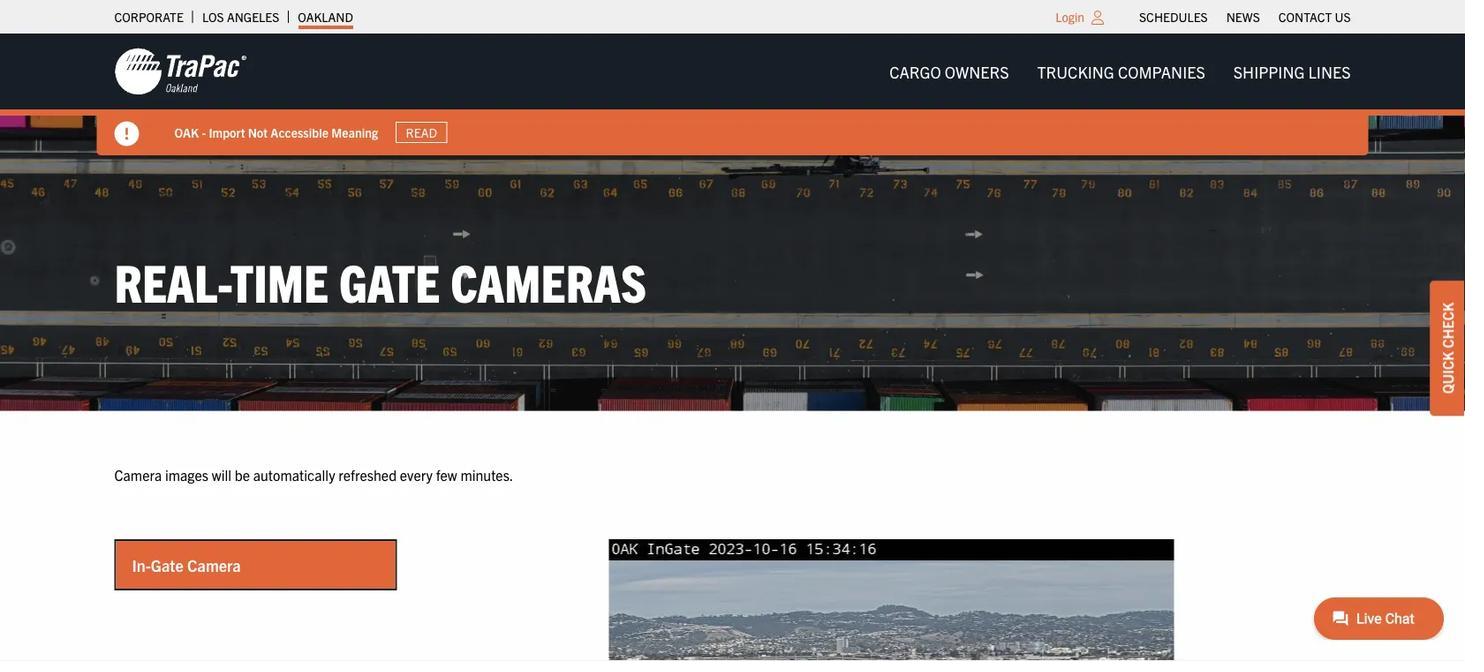Task type: locate. For each thing, give the bounding box(es) containing it.
corporate
[[114, 9, 184, 25]]

cameras
[[451, 248, 647, 313]]

0 vertical spatial camera
[[114, 466, 162, 484]]

news link
[[1226, 4, 1260, 29]]

in-gate camera link
[[116, 541, 395, 589]]

1 vertical spatial menu bar
[[875, 54, 1365, 89]]

menu bar down light image
[[875, 54, 1365, 89]]

banner
[[0, 34, 1465, 155]]

light image
[[1092, 11, 1104, 25]]

time
[[230, 248, 329, 313]]

oak - import not accessible meaning
[[174, 124, 378, 140]]

in-gate camera
[[132, 555, 241, 575]]

camera left images at bottom left
[[114, 466, 162, 484]]

camera right in-
[[187, 555, 241, 575]]

trucking companies link
[[1023, 54, 1219, 89]]

meaning
[[331, 124, 378, 140]]

accessible
[[271, 124, 329, 140]]

1 vertical spatial gate
[[151, 555, 184, 575]]

not
[[248, 124, 268, 140]]

cargo
[[889, 61, 941, 81]]

menu bar
[[1130, 4, 1360, 29], [875, 54, 1365, 89]]

gate
[[339, 248, 440, 313], [151, 555, 184, 575]]

real-time gate cameras
[[114, 248, 647, 313]]

contact us link
[[1279, 4, 1351, 29]]

automatically
[[253, 466, 335, 484]]

solid image
[[114, 121, 139, 146]]

corporate link
[[114, 4, 184, 29]]

1 horizontal spatial camera
[[187, 555, 241, 575]]

menu bar inside banner
[[875, 54, 1365, 89]]

shipping
[[1234, 61, 1305, 81]]

los angeles link
[[202, 4, 279, 29]]

0 vertical spatial menu bar
[[1130, 4, 1360, 29]]

oakland link
[[298, 4, 353, 29]]

camera
[[114, 466, 162, 484], [187, 555, 241, 575]]

0 horizontal spatial gate
[[151, 555, 184, 575]]

schedules
[[1139, 9, 1208, 25]]

contact us
[[1279, 9, 1351, 25]]

quick
[[1439, 352, 1456, 394]]

1 horizontal spatial gate
[[339, 248, 440, 313]]

1 vertical spatial camera
[[187, 555, 241, 575]]

shipping lines
[[1234, 61, 1351, 81]]

menu bar containing cargo owners
[[875, 54, 1365, 89]]

shipping lines link
[[1219, 54, 1365, 89]]

oakland
[[298, 9, 353, 25]]

read link
[[396, 122, 447, 143]]

us
[[1335, 9, 1351, 25]]

menu bar up the shipping
[[1130, 4, 1360, 29]]

gate inside main content
[[151, 555, 184, 575]]

owners
[[945, 61, 1009, 81]]

-
[[202, 124, 206, 140]]



Task type: describe. For each thing, give the bounding box(es) containing it.
0 vertical spatial gate
[[339, 248, 440, 313]]

oak
[[174, 124, 199, 140]]

in-
[[132, 555, 151, 575]]

cargo owners link
[[875, 54, 1023, 89]]

los
[[202, 9, 224, 25]]

trucking
[[1037, 61, 1114, 81]]

banner containing cargo owners
[[0, 34, 1465, 155]]

every
[[400, 466, 433, 484]]

read
[[406, 125, 437, 140]]

camera images will be automatically refreshed every few minutes.
[[114, 466, 513, 484]]

check
[[1439, 303, 1456, 349]]

news
[[1226, 9, 1260, 25]]

quick check
[[1439, 303, 1456, 394]]

angeles
[[227, 9, 279, 25]]

in-gate camera main content
[[97, 464, 1368, 661]]

login
[[1056, 9, 1085, 25]]

refreshed
[[338, 466, 397, 484]]

menu bar containing schedules
[[1130, 4, 1360, 29]]

import
[[209, 124, 245, 140]]

0 horizontal spatial camera
[[114, 466, 162, 484]]

login link
[[1056, 9, 1085, 25]]

in-gate camera image
[[609, 539, 1174, 661]]

minutes.
[[460, 466, 513, 484]]

images
[[165, 466, 208, 484]]

cargo owners
[[889, 61, 1009, 81]]

be
[[235, 466, 250, 484]]

trucking companies
[[1037, 61, 1205, 81]]

oakland image
[[114, 47, 247, 96]]

schedules link
[[1139, 4, 1208, 29]]

los angeles
[[202, 9, 279, 25]]

few
[[436, 466, 457, 484]]

quick check link
[[1430, 281, 1465, 416]]

will
[[212, 466, 231, 484]]

lines
[[1308, 61, 1351, 81]]

companies
[[1118, 61, 1205, 81]]

contact
[[1279, 9, 1332, 25]]

real-
[[114, 248, 230, 313]]



Task type: vqa. For each thing, say whether or not it's contained in the screenshot.
the left terminal
no



